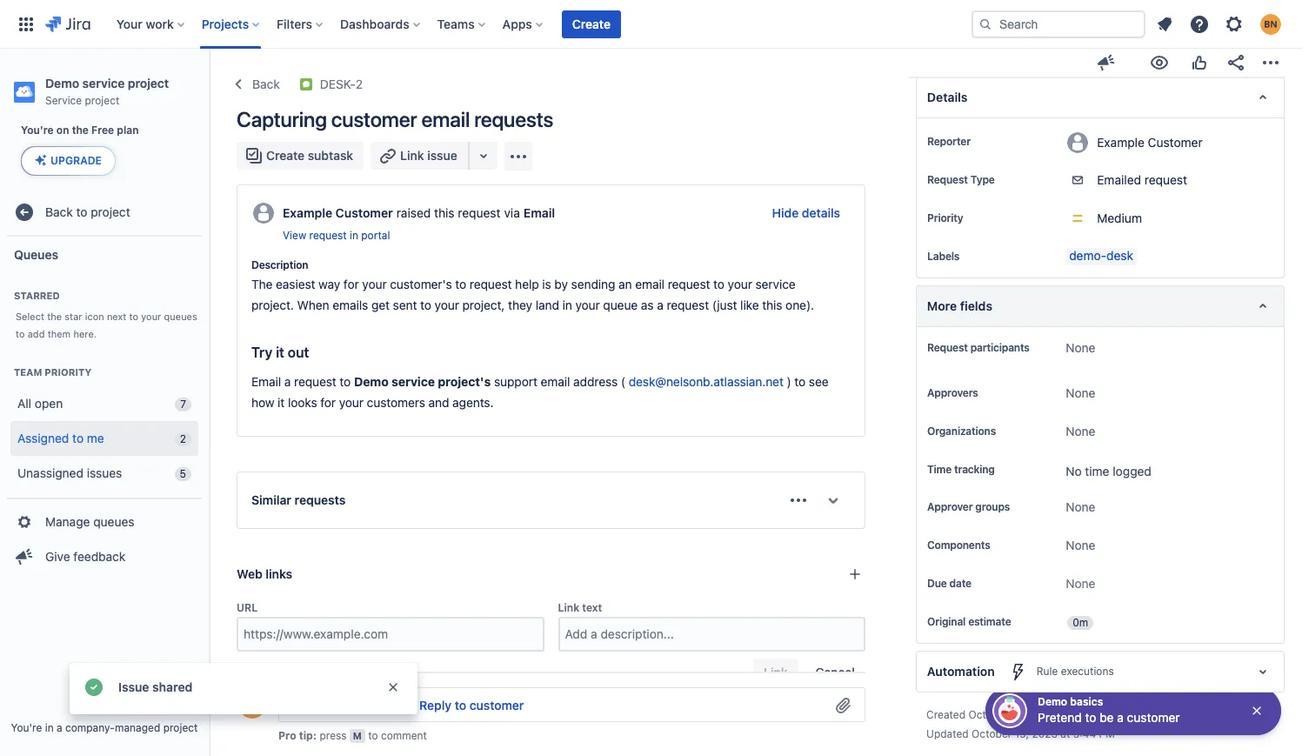 Task type: locate. For each thing, give the bounding box(es) containing it.
at down pretend
[[1061, 727, 1070, 740]]

create for create
[[572, 16, 611, 31]]

1 vertical spatial example
[[283, 205, 332, 220]]

none for approvers
[[1066, 385, 1096, 400]]

0 horizontal spatial priority
[[45, 366, 92, 378]]

2 horizontal spatial service
[[756, 277, 796, 291]]

logged
[[1113, 464, 1152, 479]]

project down the upgrade on the top left of page
[[91, 204, 130, 219]]

0 vertical spatial link
[[400, 148, 424, 163]]

share image
[[1226, 52, 1247, 73]]

1 vertical spatial back
[[45, 204, 73, 219]]

success image
[[84, 677, 104, 698]]

1 vertical spatial queues
[[93, 514, 134, 529]]

to right ")"
[[795, 374, 806, 389]]

1 vertical spatial october
[[972, 727, 1012, 740]]

0 horizontal spatial customer
[[336, 205, 393, 220]]

1 vertical spatial priority
[[45, 366, 92, 378]]

0 vertical spatial requests
[[474, 107, 553, 131]]

due date pin to top. only you can see pinned fields. image
[[975, 577, 989, 591]]

0 horizontal spatial for
[[320, 395, 336, 410]]

1 horizontal spatial queues
[[164, 311, 197, 322]]

1 horizontal spatial email
[[541, 374, 570, 389]]

email up how
[[251, 374, 281, 389]]

1 vertical spatial it
[[278, 395, 285, 410]]

the right on
[[72, 124, 89, 137]]

help image
[[1189, 13, 1210, 34]]

date
[[950, 577, 972, 590]]

1 horizontal spatial for
[[344, 277, 359, 291]]

6 none from the top
[[1066, 576, 1096, 591]]

1 vertical spatial in
[[563, 298, 572, 312]]

2 horizontal spatial in
[[563, 298, 572, 312]]

give feedback image
[[1096, 52, 1117, 73]]

groups
[[976, 500, 1010, 513]]

projects button
[[196, 10, 266, 38]]

create for create subtask
[[266, 148, 305, 163]]

company-
[[65, 721, 115, 734]]

your down customer's
[[435, 298, 459, 312]]

primary element
[[10, 0, 972, 48]]

it right how
[[278, 395, 285, 410]]

1 vertical spatial pm
[[1099, 727, 1115, 740]]

2 vertical spatial service
[[392, 374, 435, 389]]

4 none from the top
[[1066, 499, 1096, 514]]

components pin to top. only you can see pinned fields. image
[[994, 539, 1008, 553]]

queues right next
[[164, 311, 197, 322]]

activity
[[237, 724, 281, 739]]

2 request from the top
[[927, 341, 968, 354]]

pm down basics
[[1094, 708, 1110, 721]]

1 vertical spatial demo
[[354, 374, 389, 389]]

your inside select the star icon next to your queues to add them here.
[[141, 311, 161, 322]]

0 vertical spatial create
[[572, 16, 611, 31]]

1 horizontal spatial back
[[252, 77, 280, 91]]

0 vertical spatial for
[[344, 277, 359, 291]]

details
[[802, 205, 840, 220]]

2 up 5
[[180, 432, 186, 445]]

more fields element
[[916, 285, 1285, 327]]

example up emailed
[[1097, 134, 1145, 149]]

request left via
[[458, 205, 501, 220]]

project
[[128, 76, 169, 90], [85, 94, 120, 107], [91, 204, 130, 219], [163, 721, 198, 734]]

1 horizontal spatial customer
[[1148, 134, 1203, 149]]

a inside demo basics pretend to be a customer
[[1117, 710, 1124, 725]]

create
[[572, 16, 611, 31], [266, 148, 305, 163]]

requests up "add app" image
[[474, 107, 553, 131]]

1 vertical spatial at
[[1061, 727, 1070, 740]]

request for request participants
[[927, 341, 968, 354]]

search image
[[979, 17, 993, 31]]

time tracking
[[927, 463, 995, 476]]

all
[[17, 396, 31, 410]]

example up view
[[283, 205, 332, 220]]

0 vertical spatial pm
[[1094, 708, 1110, 721]]

1 horizontal spatial 2
[[356, 77, 363, 91]]

original estimate
[[927, 615, 1011, 628]]

to left be
[[1085, 710, 1097, 725]]

service
[[82, 76, 125, 90], [756, 277, 796, 291], [392, 374, 435, 389]]

request left type
[[927, 173, 968, 186]]

priority inside group
[[45, 366, 92, 378]]

2 vertical spatial demo
[[1038, 695, 1068, 708]]

create down capturing
[[266, 148, 305, 163]]

link left text
[[558, 601, 580, 614]]

me
[[87, 430, 104, 445]]

actions image
[[1261, 52, 1282, 73]]

customer down copy link to issue icon
[[331, 107, 417, 131]]

similar
[[251, 492, 291, 507]]

0 vertical spatial at
[[1058, 708, 1067, 721]]

to down the upgrade on the top left of page
[[76, 204, 87, 219]]

email right via
[[524, 205, 555, 220]]

Search field
[[972, 10, 1146, 38]]

service up free in the top left of the page
[[82, 76, 125, 90]]

priority up open
[[45, 366, 92, 378]]

team priority
[[14, 366, 92, 378]]

customer up the portal
[[336, 205, 393, 220]]

link left issue
[[400, 148, 424, 163]]

settings image
[[1224, 13, 1245, 34]]

1 horizontal spatial priority
[[927, 211, 964, 225]]

0 horizontal spatial queues
[[93, 514, 134, 529]]

1 vertical spatial the
[[47, 311, 62, 322]]

desk@nelsonb.atlassian.net link
[[629, 374, 784, 389]]

0 vertical spatial email
[[524, 205, 555, 220]]

apps
[[503, 16, 532, 31]]

(just
[[712, 298, 737, 312]]

demo up pretend
[[1038, 695, 1068, 708]]

reply to customer
[[419, 698, 524, 713]]

sidebar navigation image
[[190, 70, 228, 104]]

close image
[[1250, 704, 1264, 718]]

give feedback button
[[7, 539, 202, 574]]

demo inside demo basics pretend to be a customer
[[1038, 695, 1068, 708]]

demo-
[[1069, 248, 1107, 263]]

0 vertical spatial example
[[1097, 134, 1145, 149]]

customer inside button
[[470, 698, 524, 713]]

labels
[[927, 250, 960, 263]]

1 vertical spatial 19,
[[1015, 727, 1029, 740]]

out
[[288, 344, 309, 360]]

group
[[7, 498, 202, 579]]

sent
[[393, 298, 417, 312]]

email right support
[[541, 374, 570, 389]]

all open
[[17, 396, 63, 410]]

an
[[619, 277, 632, 291]]

0 vertical spatial customer
[[1148, 134, 1203, 149]]

0 horizontal spatial the
[[47, 311, 62, 322]]

created
[[927, 708, 966, 721]]

land
[[536, 298, 559, 312]]

your work button
[[111, 10, 191, 38]]

to left me
[[72, 430, 84, 445]]

menu bar
[[278, 746, 592, 756]]

3 none from the top
[[1066, 424, 1096, 439]]

0 horizontal spatial create
[[266, 148, 305, 163]]

link issue
[[400, 148, 457, 163]]

customer up emailed request
[[1148, 134, 1203, 149]]

agents.
[[453, 395, 494, 410]]

a up looks
[[284, 374, 291, 389]]

2 horizontal spatial email
[[635, 277, 665, 291]]

a left company-
[[57, 721, 62, 734]]

1 horizontal spatial link
[[558, 601, 580, 614]]

19, left pretend
[[1012, 708, 1026, 721]]

in left company-
[[45, 721, 54, 734]]

customer for example customer raised this request via email
[[336, 205, 393, 220]]

looks
[[288, 395, 317, 410]]

portal
[[361, 229, 390, 242]]

back up capturing
[[252, 77, 280, 91]]

5 none from the top
[[1066, 538, 1096, 553]]

1:29
[[1070, 708, 1091, 721]]

customer right reply
[[470, 698, 524, 713]]

1 vertical spatial 2
[[180, 432, 186, 445]]

your left customers on the bottom
[[339, 395, 364, 410]]

0 horizontal spatial 2
[[180, 432, 186, 445]]

email
[[524, 205, 555, 220], [251, 374, 281, 389]]

2023 down pretend
[[1032, 727, 1058, 740]]

back for back
[[252, 77, 280, 91]]

create inside create "button"
[[572, 16, 611, 31]]

this right raised
[[434, 205, 455, 220]]

your up get
[[362, 277, 387, 291]]

you're left on
[[21, 124, 54, 137]]

0 vertical spatial service
[[82, 76, 125, 90]]

appswitcher icon image
[[16, 13, 37, 34]]

service up customers on the bottom
[[392, 374, 435, 389]]

add internal note
[[290, 698, 388, 713]]

2 inside team priority group
[[180, 432, 186, 445]]

the
[[72, 124, 89, 137], [47, 311, 62, 322]]

rule
[[1037, 665, 1058, 678]]

2023 left 1:29
[[1029, 708, 1055, 721]]

2 horizontal spatial demo
[[1038, 695, 1068, 708]]

1 horizontal spatial email
[[524, 205, 555, 220]]

for up emails
[[344, 277, 359, 291]]

october right the updated
[[972, 727, 1012, 740]]

add
[[28, 328, 45, 339]]

1 horizontal spatial customer
[[470, 698, 524, 713]]

demo up customers on the bottom
[[354, 374, 389, 389]]

project's
[[438, 374, 491, 389]]

starred
[[14, 290, 60, 301]]

in right land
[[563, 298, 572, 312]]

due
[[927, 577, 947, 590]]

1 vertical spatial customer
[[336, 205, 393, 220]]

2 horizontal spatial customer
[[1127, 710, 1180, 725]]

0 vertical spatial email
[[421, 107, 470, 131]]

reporter pin to top. only you can see pinned fields. image
[[974, 135, 988, 149]]

for
[[344, 277, 359, 291], [320, 395, 336, 410]]

link inside button
[[400, 148, 424, 163]]

service up one).
[[756, 277, 796, 291]]

pm down be
[[1099, 727, 1115, 740]]

0 vertical spatial request
[[927, 173, 968, 186]]

a right be
[[1117, 710, 1124, 725]]

to right m
[[368, 729, 378, 742]]

original estimate pin to top. only you can see pinned fields. image
[[1015, 615, 1029, 629]]

to inside demo basics pretend to be a customer
[[1085, 710, 1097, 725]]

project,
[[462, 298, 505, 312]]

2 none from the top
[[1066, 385, 1096, 400]]

configure link
[[1173, 703, 1275, 731]]

manage queues button
[[7, 505, 202, 539]]

banner containing your work
[[0, 0, 1302, 49]]

organizations
[[927, 425, 996, 438]]

the up the them
[[47, 311, 62, 322]]

1 horizontal spatial in
[[350, 229, 358, 242]]

1 vertical spatial you're
[[11, 721, 42, 734]]

1 vertical spatial for
[[320, 395, 336, 410]]

issue
[[118, 679, 149, 694]]

demo inside demo service project service project
[[45, 76, 79, 90]]

pro tip: press m to comment
[[278, 729, 427, 742]]

notifications image
[[1155, 13, 1175, 34]]

way
[[319, 277, 340, 291]]

0 vertical spatial queues
[[164, 311, 197, 322]]

request
[[1145, 172, 1188, 187], [458, 205, 501, 220], [309, 229, 347, 242], [470, 277, 512, 291], [668, 277, 710, 291], [667, 298, 709, 312], [294, 374, 336, 389]]

0 vertical spatial this
[[434, 205, 455, 220]]

email
[[421, 107, 470, 131], [635, 277, 665, 291], [541, 374, 570, 389]]

free
[[91, 124, 114, 137]]

requests right similar
[[295, 492, 346, 507]]

1 vertical spatial service
[[756, 277, 796, 291]]

this right like
[[762, 298, 783, 312]]

details element
[[916, 77, 1285, 118]]

1 horizontal spatial create
[[572, 16, 611, 31]]

back up queues on the left top of page
[[45, 204, 73, 219]]

configure
[[1207, 709, 1264, 724]]

email up as
[[635, 277, 665, 291]]

0 vertical spatial 2023
[[1029, 708, 1055, 721]]

service inside the easiest way for your customer's to request help is by sending an email request to your service project. when emails get sent to your project, they land in your queue as a request (just like this one).
[[756, 277, 796, 291]]

your
[[362, 277, 387, 291], [728, 277, 752, 291], [435, 298, 459, 312], [575, 298, 600, 312], [141, 311, 161, 322], [339, 395, 364, 410]]

1 horizontal spatial this
[[762, 298, 783, 312]]

request
[[927, 173, 968, 186], [927, 341, 968, 354]]

easiest
[[276, 277, 315, 291]]

1 vertical spatial this
[[762, 298, 783, 312]]

1 horizontal spatial the
[[72, 124, 89, 137]]

to right reply
[[455, 698, 466, 713]]

open
[[35, 396, 63, 410]]

1 vertical spatial link
[[558, 601, 580, 614]]

october right created on the bottom right
[[969, 708, 1009, 721]]

customer
[[1148, 134, 1203, 149], [336, 205, 393, 220]]

0 horizontal spatial requests
[[295, 492, 346, 507]]

at left 1:29
[[1058, 708, 1067, 721]]

shared
[[152, 679, 193, 694]]

queues up give feedback button
[[93, 514, 134, 529]]

back
[[252, 77, 280, 91], [45, 204, 73, 219]]

1 horizontal spatial requests
[[474, 107, 553, 131]]

apps button
[[497, 10, 550, 38]]

1 request from the top
[[927, 173, 968, 186]]

reply to customer button
[[409, 692, 535, 720]]

service request image
[[299, 77, 313, 91]]

to left add
[[16, 328, 25, 339]]

you're left company-
[[11, 721, 42, 734]]

0 horizontal spatial example
[[283, 205, 332, 220]]

request up project,
[[470, 277, 512, 291]]

0 horizontal spatial email
[[251, 374, 281, 389]]

it inside ) to see how it looks for your customers and agents.
[[278, 395, 285, 410]]

jira image
[[45, 13, 90, 34], [45, 13, 90, 34]]

view
[[283, 229, 306, 242]]

1 vertical spatial email
[[635, 277, 665, 291]]

it right try
[[276, 344, 284, 360]]

create inside create subtask button
[[266, 148, 305, 163]]

demo up service
[[45, 76, 79, 90]]

for right looks
[[320, 395, 336, 410]]

raised
[[397, 205, 431, 220]]

2
[[356, 77, 363, 91], [180, 432, 186, 445]]

email up issue
[[421, 107, 470, 131]]

a right as
[[657, 298, 664, 312]]

0 vertical spatial the
[[72, 124, 89, 137]]

project down 'shared' on the bottom
[[163, 721, 198, 734]]

m
[[353, 730, 362, 741]]

team priority group
[[7, 348, 202, 498]]

2 up capturing customer email requests
[[356, 77, 363, 91]]

0 vertical spatial demo
[[45, 76, 79, 90]]

teams button
[[432, 10, 492, 38]]

0 horizontal spatial in
[[45, 721, 54, 734]]

to inside team priority group
[[72, 430, 84, 445]]

create right apps dropdown button
[[572, 16, 611, 31]]

dismiss image
[[386, 680, 400, 694]]

0 vertical spatial priority
[[927, 211, 964, 225]]

0 vertical spatial in
[[350, 229, 358, 242]]

example
[[1097, 134, 1145, 149], [283, 205, 332, 220]]

your right next
[[141, 311, 161, 322]]

banner
[[0, 0, 1302, 49]]

0 vertical spatial back
[[252, 77, 280, 91]]

created october 19, 2023 at 1:29 pm updated october 19, 2023 at 3:44 pm
[[927, 708, 1115, 740]]

approver
[[927, 500, 973, 513]]

0 horizontal spatial demo
[[45, 76, 79, 90]]

19, left 3:44
[[1015, 727, 1029, 740]]

to inside reply to customer button
[[455, 698, 466, 713]]

0 vertical spatial you're
[[21, 124, 54, 137]]

1 vertical spatial request
[[927, 341, 968, 354]]

1 vertical spatial 2023
[[1032, 727, 1058, 740]]

emailed
[[1097, 172, 1141, 187]]

in left the portal
[[350, 229, 358, 242]]

1 vertical spatial create
[[266, 148, 305, 163]]

0 horizontal spatial link
[[400, 148, 424, 163]]

0 horizontal spatial back
[[45, 204, 73, 219]]

approver groups
[[927, 500, 1010, 513]]

none for organizations
[[1066, 424, 1096, 439]]

1 none from the top
[[1066, 340, 1096, 355]]

automation element
[[916, 651, 1285, 693]]

1 horizontal spatial example
[[1097, 134, 1145, 149]]

0 horizontal spatial service
[[82, 76, 125, 90]]

0 vertical spatial 19,
[[1012, 708, 1026, 721]]

desk
[[1107, 248, 1134, 263]]

your work
[[116, 16, 174, 31]]

priority left priority pin to top. only you can see pinned fields. "image"
[[927, 211, 964, 225]]

request up the request participants pin to top. only you can see pinned fields. "icon"
[[927, 341, 968, 354]]

teams
[[437, 16, 475, 31]]

example for example customer
[[1097, 134, 1145, 149]]

link for link text
[[558, 601, 580, 614]]

2 vertical spatial in
[[45, 721, 54, 734]]

customer right be
[[1127, 710, 1180, 725]]

3:44
[[1073, 727, 1096, 740]]

request participants pin to top. only you can see pinned fields. image
[[931, 355, 945, 369]]



Task type: vqa. For each thing, say whether or not it's contained in the screenshot.
the rightmost Create
yes



Task type: describe. For each thing, give the bounding box(es) containing it.
hide
[[772, 205, 799, 220]]

demo for demo service project
[[45, 76, 79, 90]]

view request in portal
[[283, 229, 390, 242]]

due date
[[927, 577, 972, 590]]

assigned to me
[[17, 430, 104, 445]]

request up looks
[[294, 374, 336, 389]]

2 vertical spatial email
[[541, 374, 570, 389]]

pro
[[278, 729, 296, 742]]

link for link issue
[[400, 148, 424, 163]]

you're on the free plan
[[21, 124, 139, 137]]

tip:
[[299, 729, 317, 742]]

to right sent
[[420, 298, 431, 312]]

issue shared
[[118, 679, 193, 694]]

link to a web page image
[[848, 567, 862, 581]]

profile image of ben nelson image
[[238, 691, 266, 719]]

web links
[[237, 566, 292, 581]]

0 horizontal spatial customer
[[331, 107, 417, 131]]

to right next
[[129, 311, 138, 322]]

1 vertical spatial email
[[251, 374, 281, 389]]

to up project,
[[455, 277, 466, 291]]

managed
[[115, 721, 160, 734]]

the easiest way for your customer's to request help is by sending an email request to your service project. when emails get sent to your project, they land in your queue as a request (just like this one).
[[251, 277, 814, 312]]

to inside back to project link
[[76, 204, 87, 219]]

link web pages and more image
[[473, 145, 494, 166]]

issue
[[427, 148, 457, 163]]

demo for demo basics
[[1038, 695, 1068, 708]]

description
[[251, 258, 308, 271]]

more
[[927, 298, 957, 313]]

to down emails
[[340, 374, 351, 389]]

request left (just
[[667, 298, 709, 312]]

projects
[[202, 16, 249, 31]]

via
[[504, 205, 520, 220]]

email inside the easiest way for your customer's to request help is by sending an email request to your service project. when emails get sent to your project, they land in your queue as a request (just like this one).
[[635, 277, 665, 291]]

filters
[[277, 16, 312, 31]]

hide details button
[[762, 199, 851, 227]]

feedback
[[73, 549, 126, 563]]

internal
[[316, 698, 359, 713]]

a inside the easiest way for your customer's to request help is by sending an email request to your service project. when emails get sent to your project, they land in your queue as a request (just like this one).
[[657, 298, 664, 312]]

in inside view request in portal link
[[350, 229, 358, 242]]

manage
[[45, 514, 90, 529]]

reply
[[419, 698, 452, 713]]

type
[[971, 173, 995, 186]]

assigned
[[17, 430, 69, 445]]

reporter
[[927, 135, 971, 148]]

project up plan
[[128, 76, 169, 90]]

priority pin to top. only you can see pinned fields. image
[[967, 211, 981, 225]]

view request in portal link
[[283, 227, 390, 244]]

0 vertical spatial october
[[969, 708, 1009, 721]]

customer's
[[390, 277, 452, 291]]

to up (just
[[713, 277, 725, 291]]

back to project
[[45, 204, 130, 219]]

executions
[[1061, 665, 1114, 678]]

subtask
[[308, 148, 353, 163]]

one).
[[786, 298, 814, 312]]

your down sending
[[575, 298, 600, 312]]

help
[[515, 277, 539, 291]]

starred group
[[7, 271, 202, 348]]

the
[[251, 277, 273, 291]]

1 horizontal spatial demo
[[354, 374, 389, 389]]

watch options: you are not watching this issue, 0 people watching image
[[1149, 52, 1170, 73]]

https://www.example.com field
[[238, 619, 542, 650]]

project up free in the top left of the page
[[85, 94, 120, 107]]

none for request participants
[[1066, 340, 1096, 355]]

1 horizontal spatial service
[[392, 374, 435, 389]]

for inside the easiest way for your customer's to request help is by sending an email request to your service project. when emails get sent to your project, they land in your queue as a request (just like this one).
[[344, 277, 359, 291]]

medium
[[1097, 211, 1142, 225]]

desk@nelsonb.atlassian.net
[[629, 374, 784, 389]]

none for components
[[1066, 538, 1096, 553]]

add attachment image
[[834, 695, 854, 716]]

your profile and settings image
[[1261, 13, 1282, 34]]

links
[[266, 566, 292, 581]]

web
[[237, 566, 263, 581]]

link text
[[558, 601, 602, 614]]

back link
[[226, 70, 285, 98]]

your up like
[[728, 277, 752, 291]]

in inside the easiest way for your customer's to request help is by sending an email request to your service project. when emails get sent to your project, they land in your queue as a request (just like this one).
[[563, 298, 572, 312]]

is
[[542, 277, 551, 291]]

service
[[45, 94, 82, 107]]

7
[[180, 398, 186, 411]]

back to project link
[[7, 195, 202, 230]]

request right view
[[309, 229, 347, 242]]

emails
[[333, 298, 368, 312]]

press
[[320, 729, 347, 742]]

upgrade
[[50, 154, 102, 167]]

assignee
[[927, 97, 973, 110]]

demo-desk
[[1069, 248, 1134, 263]]

copy link to issue image
[[359, 77, 373, 90]]

select
[[16, 311, 44, 322]]

customer for example customer
[[1148, 134, 1203, 149]]

0 vertical spatial 2
[[356, 77, 363, 91]]

show image
[[820, 486, 847, 514]]

queues inside button
[[93, 514, 134, 529]]

1 vertical spatial requests
[[295, 492, 346, 507]]

this inside the easiest way for your customer's to request help is by sending an email request to your service project. when emails get sent to your project, they land in your queue as a request (just like this one).
[[762, 298, 783, 312]]

manage queues
[[45, 514, 134, 529]]

here.
[[73, 328, 97, 339]]

0 horizontal spatial this
[[434, 205, 455, 220]]

for inside ) to see how it looks for your customers and agents.
[[320, 395, 336, 410]]

example for example customer raised this request via email
[[283, 205, 332, 220]]

to inside ) to see how it looks for your customers and agents.
[[795, 374, 806, 389]]

hide details
[[772, 205, 840, 220]]

unassigned
[[17, 465, 84, 480]]

emailed request
[[1097, 172, 1188, 187]]

link issue button
[[371, 142, 470, 170]]

issues
[[87, 465, 122, 480]]

and
[[429, 395, 449, 410]]

text
[[582, 601, 602, 614]]

participants
[[971, 341, 1030, 354]]

customers
[[367, 395, 425, 410]]

demo service project service project
[[45, 76, 169, 107]]

sending
[[571, 277, 615, 291]]

service inside demo service project service project
[[82, 76, 125, 90]]

group containing manage queues
[[7, 498, 202, 579]]

tracking
[[954, 463, 995, 476]]

cancel button
[[805, 659, 866, 686]]

(
[[621, 374, 626, 389]]

automation
[[927, 664, 995, 679]]

rule executions
[[1037, 665, 1114, 678]]

desk-
[[320, 77, 356, 91]]

request for request type
[[927, 173, 968, 186]]

you're for you're on the free plan
[[21, 124, 54, 137]]

example customer raised this request via email
[[283, 205, 555, 220]]

your inside ) to see how it looks for your customers and agents.
[[339, 395, 364, 410]]

team
[[14, 366, 42, 378]]

queues inside select the star icon next to your queues to add them here.
[[164, 311, 197, 322]]

the inside select the star icon next to your queues to add them here.
[[47, 311, 62, 322]]

address
[[573, 374, 618, 389]]

you're for you're in a company-managed project
[[11, 721, 42, 734]]

vote options: no one has voted for this issue yet. image
[[1189, 52, 1210, 73]]

create button
[[562, 10, 621, 38]]

details
[[927, 90, 968, 104]]

request down example customer
[[1145, 172, 1188, 187]]

upgrade button
[[22, 147, 115, 175]]

0 vertical spatial it
[[276, 344, 284, 360]]

back for back to project
[[45, 204, 73, 219]]

Add a description... field
[[560, 619, 864, 650]]

support
[[494, 374, 538, 389]]

by
[[555, 277, 568, 291]]

fields
[[960, 298, 993, 313]]

request participants
[[927, 341, 1030, 354]]

add app image
[[508, 146, 529, 167]]

0 horizontal spatial email
[[421, 107, 470, 131]]

filters button
[[272, 10, 330, 38]]

customer inside demo basics pretend to be a customer
[[1127, 710, 1180, 725]]

cancel
[[816, 665, 855, 679]]

none for due date
[[1066, 576, 1096, 591]]

request right an
[[668, 277, 710, 291]]



